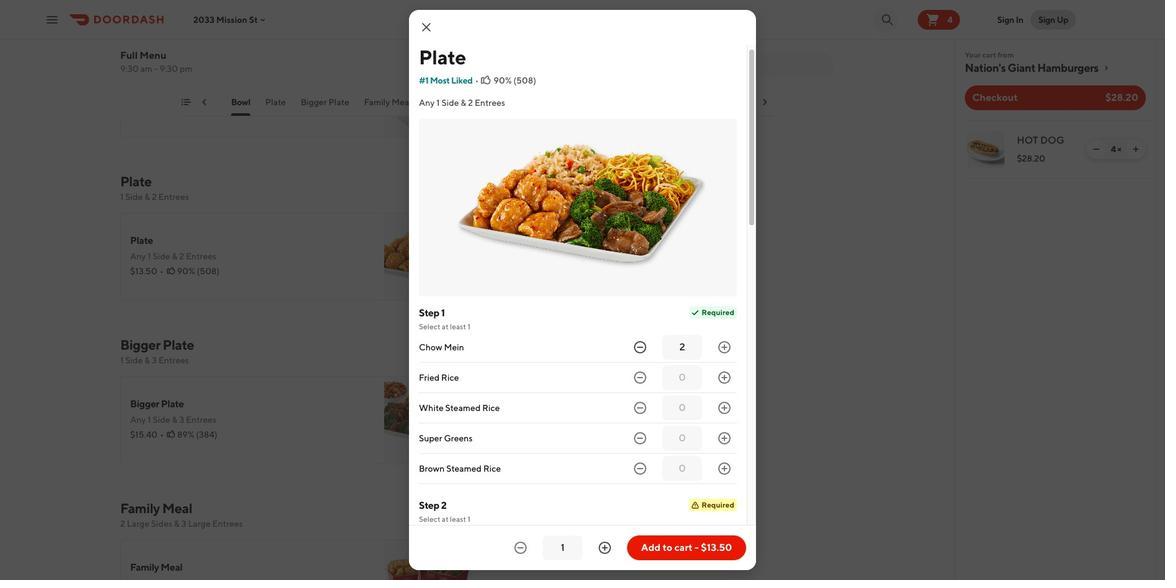 Task type: describe. For each thing, give the bounding box(es) containing it.
1 vertical spatial 90%
[[177, 267, 195, 276]]

add for bigger plate
[[440, 443, 457, 453]]

2033
[[193, 15, 215, 24]]

add inside "button"
[[641, 542, 661, 554]]

90% inside plate dialog
[[494, 76, 512, 86]]

checkout
[[973, 92, 1018, 104]]

full
[[120, 50, 138, 61]]

am
[[140, 64, 152, 74]]

bigger for bigger plate
[[301, 97, 327, 107]]

(98)
[[193, 103, 209, 113]]

select for step 2
[[419, 515, 440, 525]]

plate button
[[265, 96, 286, 116]]

add button for bigger plate
[[433, 438, 465, 457]]

1 9:30 from the left
[[120, 64, 139, 74]]

• inside plate dialog
[[475, 76, 479, 86]]

family meal image
[[384, 541, 472, 581]]

appetizers and more button
[[681, 96, 764, 116]]

popular
[[162, 97, 193, 107]]

& inside bowl 1 side & 1 entree
[[145, 29, 150, 38]]

• for bigger
[[160, 430, 164, 440]]

fried
[[419, 373, 440, 383]]

up
[[1057, 15, 1069, 24]]

4 for 4 ×
[[1111, 144, 1116, 154]]

2 vertical spatial meal
[[161, 562, 183, 574]]

& inside plate dialog
[[461, 98, 466, 108]]

greens
[[444, 434, 473, 444]]

- inside "button"
[[695, 542, 699, 554]]

3 for plate
[[179, 415, 184, 425]]

& inside the family meal 2 large sides & 3 large entrees
[[174, 519, 180, 529]]

hot
[[1017, 135, 1039, 146]]

select for step 1
[[419, 323, 440, 332]]

increase quantity by 1 image for white steamed rice
[[717, 401, 732, 416]]

add to cart - $13.50
[[641, 542, 732, 554]]

decrease quantity by 1 image for rice
[[633, 371, 648, 386]]

current quantity is 0 number field for brown steamed rice
[[670, 463, 695, 476]]

side inside bowl any 1 side & 1 entree 87% (98)
[[153, 88, 170, 98]]

add button for bowl
[[433, 110, 465, 130]]

2 inside plate any 1 side & 2 entrees
[[179, 252, 184, 262]]

scroll menu navigation left image
[[200, 97, 210, 107]]

×
[[1118, 144, 1122, 154]]

bigger plate 1 side & 3 entrees
[[120, 337, 194, 366]]

& inside bigger plate any 1 side & 3 entrees
[[172, 415, 178, 425]]

2033 mission st
[[193, 15, 258, 24]]

bigger for bigger plate any 1 side & 3 entrees
[[130, 399, 159, 410]]

cart inside add to cart - $13.50 "button"
[[675, 542, 693, 554]]

1 inside bigger plate any 1 side & 3 entrees
[[148, 415, 151, 425]]

white steamed rice
[[419, 404, 500, 414]]

entrees inside plate 1 side & 2 entrees
[[158, 192, 189, 202]]

family inside button
[[364, 97, 390, 107]]

chow
[[419, 343, 442, 353]]

$15.40
[[130, 430, 158, 440]]

side inside plate any 1 side & 2 entrees
[[153, 252, 170, 262]]

in
[[1016, 15, 1024, 24]]

more
[[743, 97, 764, 107]]

plate inside bigger plate 1 side & 3 entrees
[[163, 337, 194, 353]]

$15.40 •
[[130, 430, 164, 440]]

1 inside plate 1 side & 2 entrees
[[120, 192, 124, 202]]

hot dog image
[[968, 131, 1005, 168]]

side inside plate dialog
[[442, 98, 459, 108]]

sign in link
[[990, 7, 1031, 32]]

current quantity is 0 number field for white steamed rice
[[670, 402, 695, 416]]

1 vertical spatial (508)
[[197, 267, 220, 276]]

sides
[[151, 519, 172, 529]]

appetizers
[[681, 97, 724, 107]]

step for step 2
[[419, 500, 439, 512]]

2 vertical spatial family
[[130, 562, 159, 574]]

plate inside plate 1 side & 2 entrees
[[120, 174, 152, 190]]

& inside plate 1 side & 2 entrees
[[145, 192, 150, 202]]

0 vertical spatial family meal
[[364, 97, 412, 107]]

& inside plate any 1 side & 2 entrees
[[172, 252, 178, 262]]

0 horizontal spatial 90% (508)
[[177, 267, 220, 276]]

your cart from
[[965, 50, 1014, 60]]

mein
[[444, 343, 464, 353]]

st
[[249, 15, 258, 24]]

sign up link
[[1031, 10, 1076, 29]]

any inside plate any 1 side & 2 entrees
[[130, 252, 146, 262]]

sign in
[[998, 15, 1024, 24]]

bigger for bigger plate 1 side & 3 entrees
[[120, 337, 160, 353]]

entrees inside bigger plate any 1 side & 3 entrees
[[186, 415, 216, 425]]

add for bowl
[[440, 115, 457, 125]]

giant
[[1008, 61, 1036, 74]]

bigger plate any 1 side & 3 entrees
[[130, 399, 216, 425]]

bowl 1 side & 1 entree
[[120, 10, 184, 38]]

steamed for white
[[445, 404, 481, 414]]

remove one from cart image
[[1092, 144, 1102, 154]]

entree inside bowl 1 side & 1 entree
[[157, 29, 184, 38]]

add to cart - $13.50 button
[[627, 536, 746, 561]]

to
[[663, 542, 673, 554]]

2 inside plate 1 side & 2 entrees
[[152, 192, 157, 202]]

1 inside step 2 select at least 1
[[468, 515, 471, 525]]

0 vertical spatial $13.50
[[130, 267, 157, 276]]

and
[[726, 97, 741, 107]]

current quantity is 0 number field for fried rice
[[670, 371, 695, 385]]

nation's giant hamburgers link
[[965, 61, 1146, 76]]

1 large from the left
[[127, 519, 149, 529]]

increase quantity by 1 image for brown steamed rice
[[717, 462, 732, 477]]

0 horizontal spatial family meal
[[130, 562, 183, 574]]

2033 mission st button
[[193, 15, 268, 24]]

plate inside 'bigger plate' button
[[329, 97, 349, 107]]

87%
[[175, 103, 191, 113]]

(384)
[[196, 430, 217, 440]]

steamed for brown
[[446, 464, 482, 474]]

close plate image
[[419, 20, 434, 35]]

super greens
[[419, 434, 473, 444]]

meal inside button
[[392, 97, 412, 107]]

side inside bowl 1 side & 1 entree
[[125, 29, 143, 38]]

super
[[419, 434, 442, 444]]

bigger plate button
[[301, 96, 349, 116]]

at for step 1
[[442, 323, 449, 332]]

entrees inside plate any 1 side & 2 entrees
[[186, 252, 216, 262]]

nation's giant hamburgers
[[965, 61, 1099, 74]]

(508) inside plate dialog
[[514, 76, 536, 86]]

entree inside bowl any 1 side & 1 entree 87% (98)
[[184, 88, 211, 98]]

#1
[[419, 76, 429, 86]]

3 inside bigger plate 1 side & 3 entrees
[[152, 356, 157, 366]]

90% (508) inside plate dialog
[[494, 76, 536, 86]]

brown
[[419, 464, 445, 474]]

pm
[[180, 64, 192, 74]]

liked
[[451, 76, 473, 86]]

least for step 2
[[450, 515, 466, 525]]

cub
[[453, 97, 470, 107]]



Task type: locate. For each thing, give the bounding box(es) containing it.
0 vertical spatial meal
[[392, 97, 412, 107]]

1 inside bigger plate 1 side & 3 entrees
[[120, 356, 124, 366]]

1 current quantity is 0 number field from the top
[[670, 371, 695, 385]]

1 vertical spatial -
[[695, 542, 699, 554]]

rice for white steamed rice
[[482, 404, 500, 414]]

meal™
[[472, 97, 499, 107]]

steamed up greens
[[445, 404, 481, 414]]

panda cub meal™ button
[[426, 96, 499, 116]]

meal down sides
[[161, 562, 183, 574]]

at inside step 2 select at least 1
[[442, 515, 449, 525]]

hamburgers
[[1038, 61, 1099, 74]]

0 vertical spatial 3
[[152, 356, 157, 366]]

1 vertical spatial $28.20
[[1017, 154, 1046, 164]]

89% (384)
[[177, 430, 217, 440]]

0 vertical spatial bigger
[[301, 97, 327, 107]]

4 left ×
[[1111, 144, 1116, 154]]

0 vertical spatial least
[[450, 323, 466, 332]]

0 horizontal spatial (508)
[[197, 267, 220, 276]]

select up chow
[[419, 323, 440, 332]]

2 vertical spatial bigger
[[130, 399, 159, 410]]

2 add button from the top
[[433, 438, 465, 457]]

step
[[419, 308, 439, 319], [419, 500, 439, 512]]

family
[[364, 97, 390, 107], [120, 501, 160, 517], [130, 562, 159, 574]]

add left to on the right
[[641, 542, 661, 554]]

& inside bowl any 1 side & 1 entree 87% (98)
[[172, 88, 178, 98]]

• down plate any 1 side & 2 entrees in the left of the page
[[160, 267, 163, 276]]

your
[[965, 50, 981, 60]]

$13.50 •
[[130, 267, 163, 276]]

current quantity is 0 number field for super greens
[[670, 432, 695, 446]]

rice for brown steamed rice
[[483, 464, 501, 474]]

0 vertical spatial decrease quantity by 1 image
[[633, 371, 648, 386]]

sign for sign up
[[1039, 15, 1056, 24]]

increase quantity by 1 image for current quantity is 2 number field
[[717, 340, 732, 355]]

bigger
[[301, 97, 327, 107], [120, 337, 160, 353], [130, 399, 159, 410]]

cart right to on the right
[[675, 542, 693, 554]]

required for 1
[[702, 308, 735, 318]]

0 horizontal spatial 4
[[948, 15, 953, 24]]

2 large from the left
[[188, 519, 211, 529]]

any down am at left
[[130, 88, 146, 98]]

9:30 down full
[[120, 64, 139, 74]]

nation's
[[965, 61, 1006, 74]]

4 increase quantity by 1 image from the top
[[717, 462, 732, 477]]

4
[[948, 15, 953, 24], [1111, 144, 1116, 154]]

plate inside bigger plate any 1 side & 3 entrees
[[161, 399, 184, 410]]

1 vertical spatial $13.50
[[701, 542, 732, 554]]

family meal 2 large sides & 3 large entrees
[[120, 501, 243, 529]]

$28.20 down hot
[[1017, 154, 1046, 164]]

1 horizontal spatial $28.20
[[1106, 92, 1139, 104]]

0 vertical spatial steamed
[[445, 404, 481, 414]]

family meal button
[[364, 96, 412, 116]]

any
[[130, 88, 146, 98], [419, 98, 435, 108], [130, 252, 146, 262], [130, 415, 146, 425]]

any down #1 on the top left of the page
[[419, 98, 435, 108]]

1 vertical spatial required
[[702, 501, 735, 510]]

entrees
[[475, 98, 505, 108], [158, 192, 189, 202], [186, 252, 216, 262], [158, 356, 189, 366], [186, 415, 216, 425], [212, 519, 243, 529]]

panda
[[426, 97, 452, 107]]

entree up menu
[[157, 29, 184, 38]]

cart
[[983, 50, 996, 60], [675, 542, 693, 554]]

4 left sign in at the right top of page
[[948, 15, 953, 24]]

0 horizontal spatial $13.50
[[130, 267, 157, 276]]

3 current quantity is 0 number field from the top
[[670, 432, 695, 446]]

Current quantity is 0 number field
[[670, 371, 695, 385], [670, 402, 695, 416], [670, 432, 695, 446], [670, 463, 695, 476]]

increase quantity by 1 image for fried rice
[[717, 371, 732, 386]]

cart up nation's
[[983, 50, 996, 60]]

&
[[145, 29, 150, 38], [172, 88, 178, 98], [461, 98, 466, 108], [145, 192, 150, 202], [172, 252, 178, 262], [145, 356, 150, 366], [172, 415, 178, 425], [174, 519, 180, 529]]

1 vertical spatial family meal
[[130, 562, 183, 574]]

1 horizontal spatial family meal
[[364, 97, 412, 107]]

family inside the family meal 2 large sides & 3 large entrees
[[120, 501, 160, 517]]

4 ×
[[1111, 144, 1122, 154]]

1 horizontal spatial entree
[[184, 88, 211, 98]]

1 required from the top
[[702, 308, 735, 318]]

any inside plate dialog
[[419, 98, 435, 108]]

2 increase quantity by 1 image from the top
[[717, 401, 732, 416]]

plate image
[[384, 213, 472, 301]]

1 vertical spatial steamed
[[446, 464, 482, 474]]

add button up brown steamed rice
[[433, 438, 465, 457]]

#1 most liked
[[419, 76, 473, 86]]

& inside bigger plate 1 side & 3 entrees
[[145, 356, 150, 366]]

entrees inside bigger plate 1 side & 3 entrees
[[158, 356, 189, 366]]

select inside step 2 select at least 1
[[419, 515, 440, 525]]

1 vertical spatial bowl
[[130, 71, 152, 83]]

0 vertical spatial $28.20
[[1106, 92, 1139, 104]]

sign left in at right
[[998, 15, 1015, 24]]

3 inside the family meal 2 large sides & 3 large entrees
[[181, 519, 186, 529]]

0 vertical spatial -
[[154, 64, 158, 74]]

1 horizontal spatial 90%
[[494, 76, 512, 86]]

bowl inside bowl 1 side & 1 entree
[[120, 10, 150, 26]]

entree up (98)
[[184, 88, 211, 98]]

at inside step 1 select at least 1
[[442, 323, 449, 332]]

- inside full menu 9:30 am - 9:30 pm
[[154, 64, 158, 74]]

bigger plate
[[301, 97, 349, 107]]

step up chow
[[419, 308, 439, 319]]

required inside step 1 group
[[702, 308, 735, 318]]

0 horizontal spatial 9:30
[[120, 64, 139, 74]]

1 vertical spatial bigger
[[120, 337, 160, 353]]

0 vertical spatial select
[[419, 323, 440, 332]]

2 vertical spatial 3
[[181, 519, 186, 529]]

$28.20
[[1106, 92, 1139, 104], [1017, 154, 1046, 164]]

family meal down sides
[[130, 562, 183, 574]]

1 vertical spatial least
[[450, 515, 466, 525]]

0 vertical spatial add button
[[433, 110, 465, 130]]

bowl up full
[[120, 10, 150, 26]]

at up family meal image
[[442, 515, 449, 525]]

1 horizontal spatial cart
[[983, 50, 996, 60]]

1 vertical spatial 90% (508)
[[177, 267, 220, 276]]

decrease quantity by 1 image for chow mein
[[633, 340, 648, 355]]

90% down plate any 1 side & 2 entrees in the left of the page
[[177, 267, 195, 276]]

add button
[[433, 110, 465, 130], [433, 438, 465, 457]]

decrease quantity by 1 image
[[633, 371, 648, 386], [633, 432, 648, 447]]

1 inside plate any 1 side & 2 entrees
[[148, 252, 151, 262]]

-
[[154, 64, 158, 74], [695, 542, 699, 554]]

least
[[450, 323, 466, 332], [450, 515, 466, 525]]

sign left the up
[[1039, 15, 1056, 24]]

rice right the fried
[[441, 373, 459, 383]]

bowl
[[120, 10, 150, 26], [130, 71, 152, 83], [231, 97, 250, 107]]

1 increase quantity by 1 image from the top
[[717, 371, 732, 386]]

add one to cart image
[[1131, 144, 1141, 154]]

2 step from the top
[[419, 500, 439, 512]]

popular items
[[162, 97, 216, 107]]

0 vertical spatial rice
[[441, 373, 459, 383]]

popular items button
[[162, 96, 216, 116]]

sign for sign in
[[998, 15, 1015, 24]]

entrees inside the family meal 2 large sides & 3 large entrees
[[212, 519, 243, 529]]

0 vertical spatial entree
[[157, 29, 184, 38]]

entrees inside plate dialog
[[475, 98, 505, 108]]

1 vertical spatial add
[[440, 443, 457, 453]]

step 2 select at least 1
[[419, 500, 471, 525]]

least up the mein
[[450, 323, 466, 332]]

90%
[[494, 76, 512, 86], [177, 267, 195, 276]]

bowl image
[[384, 50, 472, 138]]

2 least from the top
[[450, 515, 466, 525]]

least up family meal image
[[450, 515, 466, 525]]

at up chow mein
[[442, 323, 449, 332]]

3 inside bigger plate any 1 side & 3 entrees
[[179, 415, 184, 425]]

90% up meal™
[[494, 76, 512, 86]]

$28.20 up ×
[[1106, 92, 1139, 104]]

0 horizontal spatial increase quantity by 1 image
[[598, 541, 612, 556]]

least inside step 1 select at least 1
[[450, 323, 466, 332]]

0 vertical spatial step
[[419, 308, 439, 319]]

1 horizontal spatial 4
[[1111, 144, 1116, 154]]

1 vertical spatial family
[[120, 501, 160, 517]]

bowl any 1 side & 1 entree 87% (98)
[[130, 71, 211, 113]]

4 for 4
[[948, 15, 953, 24]]

dog
[[1041, 135, 1065, 146]]

0 vertical spatial 90%
[[494, 76, 512, 86]]

meal inside the family meal 2 large sides & 3 large entrees
[[162, 501, 192, 517]]

any inside bowl any 1 side & 1 entree 87% (98)
[[130, 88, 146, 98]]

0 vertical spatial bowl
[[120, 10, 150, 26]]

plate dialog
[[409, 10, 756, 581]]

90% (508) up meal™
[[494, 76, 536, 86]]

sign
[[998, 15, 1015, 24], [1039, 15, 1056, 24]]

increase quantity by 1 image
[[717, 340, 732, 355], [598, 541, 612, 556]]

plate 1 side & 2 entrees
[[120, 174, 189, 202]]

3 increase quantity by 1 image from the top
[[717, 432, 732, 447]]

steamed down greens
[[446, 464, 482, 474]]

decrease quantity by 1 image for white steamed rice
[[633, 401, 648, 416]]

1 vertical spatial decrease quantity by 1 image
[[633, 432, 648, 447]]

4 inside 4 button
[[948, 15, 953, 24]]

2 vertical spatial add
[[641, 542, 661, 554]]

bowl for bowl
[[231, 97, 250, 107]]

- right am at left
[[154, 64, 158, 74]]

rice
[[441, 373, 459, 383], [482, 404, 500, 414], [483, 464, 501, 474]]

bowl for bowl any 1 side & 1 entree 87% (98)
[[130, 71, 152, 83]]

brown steamed rice
[[419, 464, 501, 474]]

select up family meal image
[[419, 515, 440, 525]]

1 select from the top
[[419, 323, 440, 332]]

increase quantity by 1 image
[[717, 371, 732, 386], [717, 401, 732, 416], [717, 432, 732, 447], [717, 462, 732, 477]]

plate inside plate dialog
[[419, 45, 466, 69]]

family right bigger plate
[[364, 97, 390, 107]]

at for step 2
[[442, 515, 449, 525]]

any inside bigger plate any 1 side & 3 entrees
[[130, 415, 146, 425]]

appetizers and more
[[681, 97, 764, 107]]

1 horizontal spatial large
[[188, 519, 211, 529]]

0 horizontal spatial entree
[[157, 29, 184, 38]]

0 vertical spatial required
[[702, 308, 735, 318]]

white
[[419, 404, 444, 414]]

family meal left panda
[[364, 97, 412, 107]]

1 horizontal spatial $13.50
[[701, 542, 732, 554]]

bigger inside bigger plate 1 side & 3 entrees
[[120, 337, 160, 353]]

3 up bigger plate any 1 side & 3 entrees
[[152, 356, 157, 366]]

increase quantity by 1 image right current quantity is 2 number field
[[717, 340, 732, 355]]

2 inside the family meal 2 large sides & 3 large entrees
[[120, 519, 125, 529]]

0 horizontal spatial 90%
[[177, 267, 195, 276]]

bigger inside button
[[301, 97, 327, 107]]

1 vertical spatial at
[[442, 515, 449, 525]]

step down brown
[[419, 500, 439, 512]]

• for plate
[[160, 267, 163, 276]]

9:30 left pm
[[160, 64, 178, 74]]

0 vertical spatial family
[[364, 97, 390, 107]]

2 sign from the left
[[1039, 15, 1056, 24]]

1 vertical spatial cart
[[675, 542, 693, 554]]

3 right sides
[[181, 519, 186, 529]]

decrease quantity by 1 image
[[633, 340, 648, 355], [633, 401, 648, 416], [633, 462, 648, 477], [513, 541, 528, 556]]

plate inside plate any 1 side & 2 entrees
[[130, 235, 153, 247]]

0 horizontal spatial $28.20
[[1017, 154, 1046, 164]]

any up $13.50 •
[[130, 252, 146, 262]]

most
[[430, 76, 450, 86]]

2 required from the top
[[702, 501, 735, 510]]

$28.20 for hot dog
[[1017, 154, 1046, 164]]

select inside step 1 select at least 1
[[419, 323, 440, 332]]

required for 2
[[702, 501, 735, 510]]

at
[[442, 323, 449, 332], [442, 515, 449, 525]]

full menu 9:30 am - 9:30 pm
[[120, 50, 192, 74]]

large
[[127, 519, 149, 529], [188, 519, 211, 529]]

2 current quantity is 0 number field from the top
[[670, 402, 695, 416]]

open menu image
[[45, 12, 60, 27]]

sign up
[[1039, 15, 1069, 24]]

0 vertical spatial 4
[[948, 15, 953, 24]]

1 horizontal spatial (508)
[[514, 76, 536, 86]]

decrease quantity by 1 image for greens
[[633, 432, 648, 447]]

add down panda
[[440, 115, 457, 125]]

4 current quantity is 0 number field from the top
[[670, 463, 695, 476]]

2 vertical spatial rice
[[483, 464, 501, 474]]

step inside step 1 select at least 1
[[419, 308, 439, 319]]

0 vertical spatial at
[[442, 323, 449, 332]]

1 step from the top
[[419, 308, 439, 319]]

• right liked
[[475, 76, 479, 86]]

1 horizontal spatial sign
[[1039, 15, 1056, 24]]

1 vertical spatial increase quantity by 1 image
[[598, 541, 612, 556]]

step for step 1
[[419, 308, 439, 319]]

1 vertical spatial step
[[419, 500, 439, 512]]

step 1 group
[[419, 307, 737, 485]]

0 vertical spatial cart
[[983, 50, 996, 60]]

2 vertical spatial bowl
[[231, 97, 250, 107]]

0 horizontal spatial sign
[[998, 15, 1015, 24]]

large right sides
[[188, 519, 211, 529]]

increase quantity by 1 image inside step 1 group
[[717, 340, 732, 355]]

1 vertical spatial add button
[[433, 438, 465, 457]]

$13.50 down plate any 1 side & 2 entrees in the left of the page
[[130, 267, 157, 276]]

2
[[468, 98, 473, 108], [152, 192, 157, 202], [179, 252, 184, 262], [441, 500, 447, 512], [120, 519, 125, 529]]

1 horizontal spatial increase quantity by 1 image
[[717, 340, 732, 355]]

increase quantity by 1 image for current quantity is 1 number field
[[598, 541, 612, 556]]

90% (508)
[[494, 76, 536, 86], [177, 267, 220, 276]]

3 up the 89%
[[179, 415, 184, 425]]

bowl inside bowl any 1 side & 1 entree 87% (98)
[[130, 71, 152, 83]]

0 horizontal spatial -
[[154, 64, 158, 74]]

plate any 1 side & 2 entrees
[[130, 235, 216, 262]]

2 select from the top
[[419, 515, 440, 525]]

1 horizontal spatial 9:30
[[160, 64, 178, 74]]

0 horizontal spatial large
[[127, 519, 149, 529]]

0 vertical spatial (508)
[[514, 76, 536, 86]]

fried rice
[[419, 373, 459, 383]]

any 1 side & 2 entrees
[[419, 98, 505, 108]]

Item Search search field
[[656, 58, 824, 72]]

1 vertical spatial entree
[[184, 88, 211, 98]]

rice right white
[[482, 404, 500, 414]]

side inside plate 1 side & 2 entrees
[[125, 192, 143, 202]]

entree
[[157, 29, 184, 38], [184, 88, 211, 98]]

1 add button from the top
[[433, 110, 465, 130]]

0 vertical spatial 90% (508)
[[494, 76, 536, 86]]

0 vertical spatial add
[[440, 115, 457, 125]]

from
[[998, 50, 1014, 60]]

2 inside step 2 select at least 1
[[441, 500, 447, 512]]

increase quantity by 1 image for super greens
[[717, 432, 732, 447]]

meal up sides
[[162, 501, 192, 517]]

family down sides
[[130, 562, 159, 574]]

1 vertical spatial 4
[[1111, 144, 1116, 154]]

1 least from the top
[[450, 323, 466, 332]]

bigger plate image
[[384, 377, 472, 465]]

bigger inside bigger plate any 1 side & 3 entrees
[[130, 399, 159, 410]]

1 vertical spatial rice
[[482, 404, 500, 414]]

1 vertical spatial •
[[160, 267, 163, 276]]

step inside step 2 select at least 1
[[419, 500, 439, 512]]

$13.50 inside "button"
[[701, 542, 732, 554]]

meal left panda
[[392, 97, 412, 107]]

rice right brown
[[483, 464, 501, 474]]

2 vertical spatial •
[[160, 430, 164, 440]]

any up $15.40
[[130, 415, 146, 425]]

2 at from the top
[[442, 515, 449, 525]]

$13.50 right to on the right
[[701, 542, 732, 554]]

family meal
[[364, 97, 412, 107], [130, 562, 183, 574]]

0 horizontal spatial cart
[[675, 542, 693, 554]]

large left sides
[[127, 519, 149, 529]]

1 vertical spatial meal
[[162, 501, 192, 517]]

1 sign from the left
[[998, 15, 1015, 24]]

- right to on the right
[[695, 542, 699, 554]]

1 horizontal spatial -
[[695, 542, 699, 554]]

1 vertical spatial select
[[419, 515, 440, 525]]

3 for meal
[[181, 519, 186, 529]]

1 at from the top
[[442, 323, 449, 332]]

89%
[[177, 430, 194, 440]]

increase quantity by 1 image right current quantity is 1 number field
[[598, 541, 612, 556]]

• right $15.40
[[160, 430, 164, 440]]

0 vertical spatial •
[[475, 76, 479, 86]]

mission
[[216, 15, 247, 24]]

least inside step 2 select at least 1
[[450, 515, 466, 525]]

1 vertical spatial 3
[[179, 415, 184, 425]]

side inside bigger plate 1 side & 3 entrees
[[125, 356, 143, 366]]

scroll menu navigation right image
[[760, 97, 770, 107]]

family up sides
[[120, 501, 160, 517]]

side inside bigger plate any 1 side & 3 entrees
[[153, 415, 170, 425]]

select
[[419, 323, 440, 332], [419, 515, 440, 525]]

chow mein
[[419, 343, 464, 353]]

1 horizontal spatial 90% (508)
[[494, 76, 536, 86]]

add up brown steamed rice
[[440, 443, 457, 453]]

bowl down menu
[[130, 71, 152, 83]]

2 9:30 from the left
[[160, 64, 178, 74]]

decrease quantity by 1 image for brown steamed rice
[[633, 462, 648, 477]]

least for step 1
[[450, 323, 466, 332]]

add
[[440, 115, 457, 125], [440, 443, 457, 453], [641, 542, 661, 554]]

add button down panda
[[433, 110, 465, 130]]

bowl for bowl 1 side & 1 entree
[[120, 10, 150, 26]]

bowl left plate button at left top
[[231, 97, 250, 107]]

90% (508) down plate any 1 side & 2 entrees in the left of the page
[[177, 267, 220, 276]]

plate
[[419, 45, 466, 69], [265, 97, 286, 107], [329, 97, 349, 107], [120, 174, 152, 190], [130, 235, 153, 247], [163, 337, 194, 353], [161, 399, 184, 410]]

4 button
[[918, 10, 960, 29]]

items
[[194, 97, 216, 107]]

panda cub meal™
[[426, 97, 499, 107]]

menu
[[140, 50, 166, 61]]

$28.20 for checkout
[[1106, 92, 1139, 104]]

0 vertical spatial increase quantity by 1 image
[[717, 340, 732, 355]]

2 decrease quantity by 1 image from the top
[[633, 432, 648, 447]]

1 decrease quantity by 1 image from the top
[[633, 371, 648, 386]]

hot dog
[[1017, 135, 1065, 146]]

Current quantity is 2 number field
[[670, 341, 695, 355]]

Current quantity is 1 number field
[[550, 542, 575, 555]]

step 1 select at least 1
[[419, 308, 471, 332]]



Task type: vqa. For each thing, say whether or not it's contained in the screenshot.
1st "Sign" from left
yes



